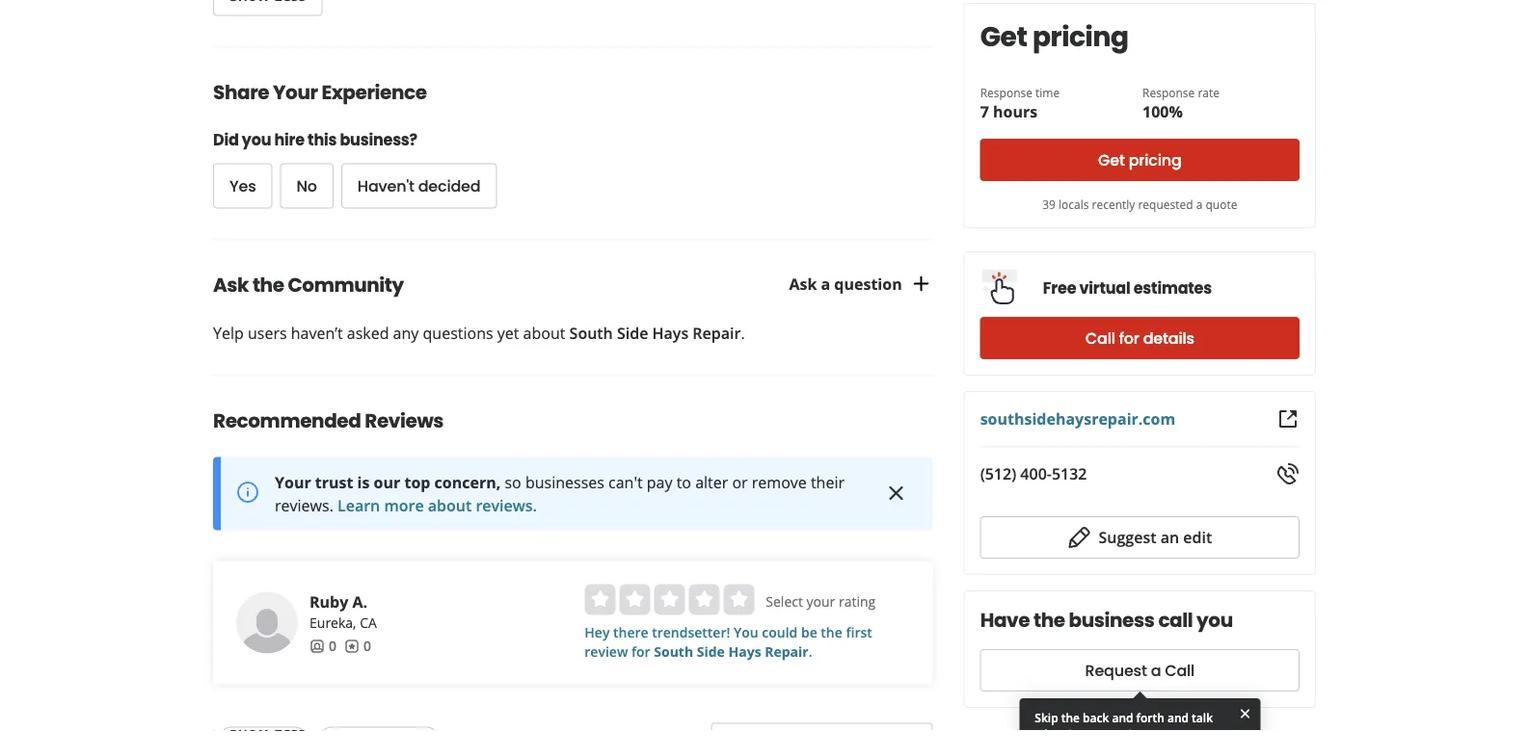 Task type: vqa. For each thing, say whether or not it's contained in the screenshot.
"Reviews" element's 0
yes



Task type: locate. For each thing, give the bounding box(es) containing it.
photo of ruby a. image
[[236, 593, 298, 655]]

0 vertical spatial your
[[273, 79, 318, 106]]

friends element
[[310, 637, 337, 657]]

talk
[[1192, 711, 1213, 727]]

requested
[[1138, 196, 1193, 212]]

response inside response rate 100%
[[1143, 84, 1195, 100]]

1 vertical spatial pricing
[[1129, 149, 1182, 171]]

reviews. down so on the bottom of the page
[[476, 496, 537, 516]]

get up response time 7 hours
[[980, 17, 1027, 55]]

get pricing
[[980, 17, 1129, 55], [1098, 149, 1182, 171]]

response for 7
[[980, 84, 1033, 100]]

the inside skip the back and forth and talk when it's convenient
[[1061, 711, 1080, 727]]

could
[[762, 624, 798, 643]]

convenient
[[1088, 727, 1150, 732]]

group
[[213, 164, 797, 209]]

south inside "ask the community" element
[[570, 323, 613, 344]]

business?
[[340, 130, 418, 151]]

0 horizontal spatial a
[[821, 274, 830, 295]]

request a call button
[[980, 650, 1300, 692]]

1 vertical spatial .
[[809, 644, 813, 662]]

1 horizontal spatial 0
[[364, 638, 371, 656]]

a inside button
[[1151, 661, 1161, 682]]

1 horizontal spatial hays
[[729, 644, 761, 662]]

1 horizontal spatial reviews.
[[476, 496, 537, 516]]

1 vertical spatial repair
[[765, 644, 809, 662]]

for inside hey there trendsetter! you could be the first review for
[[632, 644, 651, 662]]

virtual
[[1080, 278, 1131, 299]]

reviews. down trust
[[275, 496, 334, 516]]

0 horizontal spatial .
[[741, 323, 745, 344]]

24 pencil v2 image
[[1068, 527, 1091, 550]]

24 phone v2 image
[[1277, 463, 1300, 486]]

haven't decided button
[[341, 164, 497, 209]]

0 vertical spatial hays
[[652, 323, 689, 344]]

1 horizontal spatial south
[[654, 644, 693, 662]]

your trust is our top concern,
[[275, 472, 501, 493]]

the right be
[[821, 624, 843, 643]]

select your rating
[[766, 593, 876, 612]]

39 locals recently requested a quote
[[1043, 196, 1238, 212]]

for inside call for details button
[[1119, 328, 1140, 350]]

pricing up time at the top right
[[1033, 17, 1129, 55]]

get up recently
[[1098, 149, 1125, 171]]

  text field
[[711, 724, 933, 732]]

call
[[1086, 328, 1115, 350], [1165, 661, 1195, 682]]

yet
[[497, 323, 519, 344]]

24 info v2 image
[[236, 482, 259, 505]]

1 reviews. from the left
[[275, 496, 334, 516]]

0 horizontal spatial response
[[980, 84, 1033, 100]]

pricing up 'requested'
[[1129, 149, 1182, 171]]

0 for reviews element
[[364, 638, 371, 656]]

recommended
[[213, 408, 361, 435]]

ask for ask the community
[[213, 272, 249, 299]]

about inside "ask the community" element
[[523, 323, 566, 344]]

a for ask a question
[[821, 274, 830, 295]]

suggest an edit button
[[980, 517, 1300, 559]]

the for skip
[[1061, 711, 1080, 727]]

0 horizontal spatial hays
[[652, 323, 689, 344]]

1 and from the left
[[1112, 711, 1134, 727]]

reviews
[[365, 408, 444, 435]]

the inside hey there trendsetter! you could be the first review for
[[821, 624, 843, 643]]

pricing
[[1033, 17, 1129, 55], [1129, 149, 1182, 171]]

0 horizontal spatial get
[[980, 17, 1027, 55]]

1 vertical spatial a
[[821, 274, 830, 295]]

no button
[[280, 164, 334, 209]]

response inside response time 7 hours
[[980, 84, 1033, 100]]

1 horizontal spatial side
[[697, 644, 725, 662]]

the for have
[[1034, 608, 1065, 635]]

you
[[242, 130, 271, 151], [1197, 608, 1233, 635]]

eureka,
[[310, 615, 356, 633]]

0 horizontal spatial reviews.
[[275, 496, 334, 516]]

about
[[523, 323, 566, 344], [428, 496, 472, 516]]

0 vertical spatial south
[[570, 323, 613, 344]]

None radio
[[585, 585, 616, 616], [654, 585, 685, 616], [585, 585, 616, 616], [654, 585, 685, 616]]

call down call
[[1165, 661, 1195, 682]]

response up 100%
[[1143, 84, 1195, 100]]

hays inside "ask the community" element
[[652, 323, 689, 344]]

1 vertical spatial your
[[275, 472, 311, 493]]

7
[[980, 101, 989, 122]]

0 inside reviews element
[[364, 638, 371, 656]]

1 horizontal spatial a
[[1151, 661, 1161, 682]]

hey
[[585, 624, 610, 643]]

south down trendsetter!
[[654, 644, 693, 662]]

ask the community element
[[182, 240, 964, 345]]

100%
[[1143, 101, 1183, 122]]

0 horizontal spatial ask
[[213, 272, 249, 299]]

0 horizontal spatial for
[[632, 644, 651, 662]]

0 vertical spatial side
[[617, 323, 648, 344]]

1 response from the left
[[980, 84, 1033, 100]]

2 horizontal spatial a
[[1196, 196, 1203, 212]]

1 horizontal spatial get
[[1098, 149, 1125, 171]]

get
[[980, 17, 1027, 55], [1098, 149, 1125, 171]]

haven't
[[358, 176, 414, 198]]

first
[[846, 624, 873, 643]]

have
[[980, 608, 1030, 635]]

1 vertical spatial hays
[[729, 644, 761, 662]]

1 vertical spatial about
[[428, 496, 472, 516]]

0 right 16 friends v2 icon
[[329, 638, 337, 656]]

1 vertical spatial for
[[632, 644, 651, 662]]

response
[[980, 84, 1033, 100], [1143, 84, 1195, 100]]

0 horizontal spatial south
[[570, 323, 613, 344]]

south right yet
[[570, 323, 613, 344]]

1 vertical spatial get pricing
[[1098, 149, 1182, 171]]

your left trust
[[275, 472, 311, 493]]

a.
[[352, 592, 367, 613]]

0 vertical spatial .
[[741, 323, 745, 344]]

response up hours
[[980, 84, 1033, 100]]

your inside info alert
[[275, 472, 311, 493]]

1 vertical spatial side
[[697, 644, 725, 662]]

hays
[[652, 323, 689, 344], [729, 644, 761, 662]]

0 vertical spatial a
[[1196, 196, 1203, 212]]

1 0 from the left
[[329, 638, 337, 656]]

our
[[374, 472, 400, 493]]

the up the users
[[253, 272, 284, 299]]

1 horizontal spatial .
[[809, 644, 813, 662]]

1 horizontal spatial for
[[1119, 328, 1140, 350]]

rating element
[[585, 585, 754, 616]]

24 add v2 image
[[910, 273, 933, 296]]

0 vertical spatial for
[[1119, 328, 1140, 350]]

back
[[1083, 711, 1109, 727]]

a right request
[[1151, 661, 1161, 682]]

ask left question
[[789, 274, 817, 295]]

0 vertical spatial repair
[[693, 323, 741, 344]]

you inside the share your experience element
[[242, 130, 271, 151]]

no
[[297, 176, 317, 198]]

free virtual estimates
[[1043, 278, 1212, 299]]

you right call
[[1197, 608, 1233, 635]]

repair inside "ask the community" element
[[693, 323, 741, 344]]

reviews.
[[275, 496, 334, 516], [476, 496, 537, 516]]

or
[[732, 472, 748, 493]]

for
[[1119, 328, 1140, 350], [632, 644, 651, 662]]

None radio
[[619, 585, 650, 616], [689, 585, 720, 616], [724, 585, 754, 616], [619, 585, 650, 616], [689, 585, 720, 616], [724, 585, 754, 616]]

a left question
[[821, 274, 830, 295]]

1 horizontal spatial ask
[[789, 274, 817, 295]]

0 horizontal spatial call
[[1086, 328, 1115, 350]]

5132
[[1052, 464, 1087, 485]]

get pricing up the 39 locals recently requested a quote
[[1098, 149, 1182, 171]]

side inside "ask the community" element
[[617, 323, 648, 344]]

2 response from the left
[[1143, 84, 1195, 100]]

1 vertical spatial call
[[1165, 661, 1195, 682]]

0 right 16 review v2 image
[[364, 638, 371, 656]]

1 vertical spatial get
[[1098, 149, 1125, 171]]

ruby a. link
[[310, 592, 367, 613]]

request
[[1085, 661, 1147, 682]]

pay
[[647, 472, 673, 493]]

the right skip
[[1061, 711, 1080, 727]]

group containing yes
[[213, 164, 797, 209]]

about down concern,
[[428, 496, 472, 516]]

24 external link v2 image
[[1277, 408, 1300, 431]]

and right the back
[[1112, 711, 1134, 727]]

0 vertical spatial get
[[980, 17, 1027, 55]]

(no rating) image
[[585, 585, 754, 616]]

call down virtual
[[1086, 328, 1115, 350]]

16 friends v2 image
[[310, 640, 325, 655]]

0 vertical spatial get pricing
[[980, 17, 1129, 55]]

2 0 from the left
[[364, 638, 371, 656]]

1 vertical spatial you
[[1197, 608, 1233, 635]]

the for ask
[[253, 272, 284, 299]]

the right have
[[1034, 608, 1065, 635]]

0 vertical spatial you
[[242, 130, 271, 151]]

1 horizontal spatial response
[[1143, 84, 1195, 100]]

be
[[801, 624, 818, 643]]

2 vertical spatial a
[[1151, 661, 1161, 682]]

0 horizontal spatial about
[[428, 496, 472, 516]]

  text field inside 'recommended reviews' element
[[711, 724, 933, 732]]

haven't decided
[[358, 176, 481, 198]]

your up hire
[[273, 79, 318, 106]]

any
[[393, 323, 419, 344]]

call
[[1159, 608, 1193, 635]]

39
[[1043, 196, 1056, 212]]

you right the did
[[242, 130, 271, 151]]

forth
[[1137, 711, 1165, 727]]

and left talk
[[1168, 711, 1189, 727]]

alter
[[695, 472, 728, 493]]

0 horizontal spatial you
[[242, 130, 271, 151]]

about right yet
[[523, 323, 566, 344]]

select
[[766, 593, 803, 612]]

ask up yelp
[[213, 272, 249, 299]]

1 horizontal spatial you
[[1197, 608, 1233, 635]]

0 horizontal spatial repair
[[693, 323, 741, 344]]

response time 7 hours
[[980, 84, 1060, 122]]

for left details
[[1119, 328, 1140, 350]]

. inside "ask the community" element
[[741, 323, 745, 344]]

a
[[1196, 196, 1203, 212], [821, 274, 830, 295], [1151, 661, 1161, 682]]

get pricing up time at the top right
[[980, 17, 1129, 55]]

for down there
[[632, 644, 651, 662]]

0 inside the 'friends' element
[[329, 638, 337, 656]]

edit
[[1183, 527, 1212, 548]]

a left quote
[[1196, 196, 1203, 212]]

recently
[[1092, 196, 1135, 212]]

your
[[273, 79, 318, 106], [275, 472, 311, 493]]

1 horizontal spatial about
[[523, 323, 566, 344]]

and
[[1112, 711, 1134, 727], [1168, 711, 1189, 727]]

0 vertical spatial call
[[1086, 328, 1115, 350]]

so businesses can't pay to alter or remove their reviews.
[[275, 472, 845, 516]]

ask
[[213, 272, 249, 299], [789, 274, 817, 295]]

0 vertical spatial about
[[523, 323, 566, 344]]

0 horizontal spatial side
[[617, 323, 648, 344]]

1 horizontal spatial call
[[1165, 661, 1195, 682]]

decided
[[418, 176, 481, 198]]

1 horizontal spatial repair
[[765, 644, 809, 662]]

0 horizontal spatial and
[[1112, 711, 1134, 727]]

1 horizontal spatial and
[[1168, 711, 1189, 727]]

1 vertical spatial south
[[654, 644, 693, 662]]

0 horizontal spatial 0
[[329, 638, 337, 656]]

call inside request a call button
[[1165, 661, 1195, 682]]

users
[[248, 323, 287, 344]]

ask a question
[[789, 274, 902, 295]]

time
[[1036, 84, 1060, 100]]



Task type: describe. For each thing, give the bounding box(es) containing it.
side inside 'recommended reviews' element
[[697, 644, 725, 662]]

your
[[807, 593, 835, 612]]

close image
[[1238, 706, 1253, 722]]

400-
[[1021, 464, 1052, 485]]

request a call
[[1085, 661, 1195, 682]]

2 and from the left
[[1168, 711, 1189, 727]]

share
[[213, 79, 269, 106]]

southsidehaysrepair.com link
[[980, 409, 1176, 430]]

is
[[357, 472, 370, 493]]

get pricing inside button
[[1098, 149, 1182, 171]]

call for details
[[1086, 328, 1195, 350]]

(512)
[[980, 464, 1017, 485]]

there
[[613, 624, 649, 643]]

it's
[[1069, 727, 1085, 732]]

this
[[308, 130, 337, 151]]

more
[[384, 496, 424, 516]]

south inside 'recommended reviews' element
[[654, 644, 693, 662]]

share your experience
[[213, 79, 427, 106]]

can't
[[609, 472, 643, 493]]

close image
[[885, 483, 908, 506]]

learn more about reviews.
[[338, 496, 537, 516]]

rate
[[1198, 84, 1220, 100]]

reviews element
[[344, 637, 371, 657]]

ask for ask a question
[[789, 274, 817, 295]]

yes button
[[213, 164, 272, 209]]

suggest an edit
[[1099, 527, 1212, 548]]

south side hays repair .
[[654, 644, 813, 662]]

question
[[835, 274, 902, 295]]

haven't
[[291, 323, 343, 344]]

hays inside 'recommended reviews' element
[[729, 644, 761, 662]]

an
[[1161, 527, 1179, 548]]

0 vertical spatial pricing
[[1033, 17, 1129, 55]]

response rate 100%
[[1143, 84, 1220, 122]]

quote
[[1206, 196, 1238, 212]]

businesses
[[526, 472, 605, 493]]

hey there trendsetter! you could be the first review for
[[585, 624, 873, 662]]

call for details button
[[980, 317, 1300, 360]]

pricing inside button
[[1129, 149, 1182, 171]]

ca
[[360, 615, 377, 633]]

call inside call for details button
[[1086, 328, 1115, 350]]

get pricing button
[[980, 139, 1300, 181]]

remove
[[752, 472, 807, 493]]

repair inside 'recommended reviews' element
[[765, 644, 809, 662]]

16 review v2 image
[[344, 640, 360, 655]]

skip
[[1035, 711, 1058, 727]]

ask a question link
[[789, 273, 933, 296]]

ask the community
[[213, 272, 404, 299]]

trendsetter!
[[652, 624, 730, 643]]

recommended reviews
[[213, 408, 444, 435]]

suggest
[[1099, 527, 1157, 548]]

get inside button
[[1098, 149, 1125, 171]]

their
[[811, 472, 845, 493]]

group inside the share your experience element
[[213, 164, 797, 209]]

about inside info alert
[[428, 496, 472, 516]]

info alert
[[213, 458, 933, 531]]

0 for the 'friends' element
[[329, 638, 337, 656]]

to
[[677, 472, 691, 493]]

experience
[[322, 79, 427, 106]]

you
[[734, 624, 759, 643]]

asked
[[347, 323, 389, 344]]

so
[[505, 472, 521, 493]]

hire
[[274, 130, 305, 151]]

. inside 'recommended reviews' element
[[809, 644, 813, 662]]

yelp users haven't asked any questions yet about south side hays repair .
[[213, 323, 745, 344]]

review
[[585, 644, 628, 662]]

yelp
[[213, 323, 244, 344]]

business
[[1069, 608, 1155, 635]]

did
[[213, 130, 239, 151]]

top
[[404, 472, 431, 493]]

skip the back and forth and talk when it's convenient
[[1035, 711, 1213, 732]]

ruby a. eureka, ca
[[310, 592, 377, 633]]

recommended reviews element
[[182, 376, 964, 732]]

southsidehaysrepair.com
[[980, 409, 1176, 430]]

details
[[1143, 328, 1195, 350]]

share your experience element
[[182, 47, 933, 209]]

free
[[1043, 278, 1076, 299]]

response for 100%
[[1143, 84, 1195, 100]]

estimates
[[1134, 278, 1212, 299]]

community
[[288, 272, 404, 299]]

reviews. inside the so businesses can't pay to alter or remove their reviews.
[[275, 496, 334, 516]]

a for request a call
[[1151, 661, 1161, 682]]

when
[[1035, 727, 1066, 732]]

did you hire this business?
[[213, 130, 418, 151]]

hours
[[993, 101, 1038, 122]]

rating
[[839, 593, 876, 612]]

questions
[[423, 323, 493, 344]]

2 reviews. from the left
[[476, 496, 537, 516]]

trust
[[315, 472, 353, 493]]

learn more about reviews. link
[[338, 496, 537, 516]]



